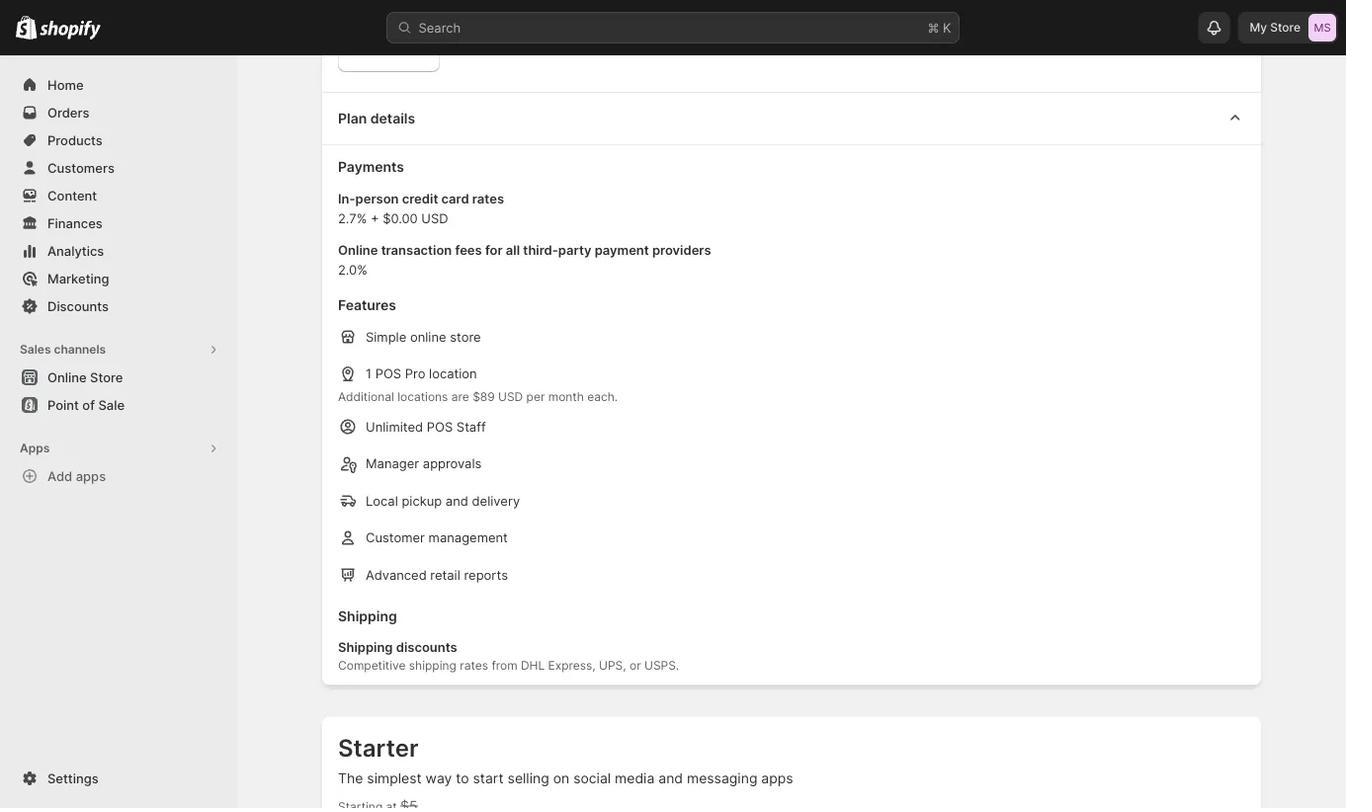 Task type: describe. For each thing, give the bounding box(es) containing it.
management
[[429, 530, 508, 546]]

products
[[47, 132, 103, 148]]

store for my store
[[1271, 20, 1301, 35]]

sales channels
[[20, 343, 106, 357]]

on
[[553, 770, 570, 787]]

additional locations are $89 usd per month each.
[[338, 390, 618, 404]]

analytics link
[[12, 237, 225, 265]]

features
[[338, 297, 396, 314]]

retail
[[397, 43, 428, 57]]

simple
[[366, 329, 407, 345]]

apps inside button
[[76, 469, 106, 484]]

third-
[[523, 242, 558, 258]]

dhl
[[521, 658, 545, 673]]

and inside list
[[446, 493, 469, 509]]

sales
[[20, 343, 51, 357]]

store
[[450, 329, 481, 345]]

reports
[[464, 568, 508, 583]]

online store link
[[12, 364, 225, 392]]

selling
[[508, 770, 549, 787]]

customer
[[366, 530, 425, 546]]

point of sale button
[[0, 392, 237, 419]]

finances link
[[12, 210, 225, 237]]

starter the simplest way to start selling on social media and messaging apps
[[338, 734, 794, 787]]

rates for shipping discounts
[[460, 658, 488, 673]]

discounts link
[[12, 293, 225, 320]]

discounts
[[47, 299, 109, 314]]

sales channels button
[[12, 336, 225, 364]]

additional
[[338, 390, 394, 404]]

the
[[338, 770, 363, 787]]

media
[[615, 770, 655, 787]]

pickup
[[402, 493, 442, 509]]

staff
[[457, 419, 486, 435]]

in-
[[338, 191, 355, 206]]

home
[[47, 77, 84, 92]]

store for online store
[[90, 370, 123, 385]]

in-person credit card rates 2.7% + $0.00 usd
[[338, 191, 504, 226]]

starter
[[338, 734, 419, 763]]

marketing link
[[12, 265, 225, 293]]

customers link
[[12, 154, 225, 182]]

⌘
[[928, 20, 940, 35]]

list for payments
[[338, 189, 1246, 280]]

shipping for shipping discounts competitive shipping rates from dhl express, ups, or usps.
[[338, 640, 393, 655]]

delivery
[[472, 493, 520, 509]]

of
[[82, 397, 95, 413]]

person
[[355, 191, 399, 206]]

month
[[548, 390, 584, 404]]

orders
[[47, 105, 89, 120]]

$0.00
[[383, 211, 418, 226]]

plan
[[338, 110, 367, 127]]

local
[[366, 493, 398, 509]]

providers
[[652, 242, 712, 258]]

way
[[426, 770, 452, 787]]

usd inside in-person credit card rates 2.7% + $0.00 usd
[[422, 211, 449, 226]]

party
[[558, 242, 592, 258]]

competitive
[[338, 658, 406, 673]]

$89
[[473, 390, 495, 404]]

list for features
[[338, 327, 1246, 591]]

online
[[410, 329, 447, 345]]

1 horizontal spatial usd
[[498, 390, 523, 404]]

apps
[[20, 441, 50, 456]]

rates for in-person credit card rates
[[472, 191, 504, 206]]

card
[[441, 191, 469, 206]]

marketing
[[47, 271, 109, 286]]

online store
[[47, 370, 123, 385]]

usps.
[[645, 658, 679, 673]]

details
[[370, 110, 415, 127]]

orders link
[[12, 99, 225, 127]]

for
[[485, 242, 503, 258]]

pos for unlimited
[[427, 419, 453, 435]]

plan details button
[[322, 92, 1262, 145]]

credit
[[402, 191, 438, 206]]

retail
[[430, 568, 461, 583]]

add apps button
[[12, 463, 225, 490]]

payments
[[338, 159, 404, 175]]

and inside starter the simplest way to start selling on social media and messaging apps
[[659, 770, 683, 787]]

ups,
[[599, 658, 626, 673]]

shipping discounts competitive shipping rates from dhl express, ups, or usps.
[[338, 640, 679, 673]]

finances
[[47, 216, 103, 231]]

plan details
[[338, 110, 415, 127]]



Task type: vqa. For each thing, say whether or not it's contained in the screenshot.
Search collections text field
no



Task type: locate. For each thing, give the bounding box(es) containing it.
0 vertical spatial usd
[[422, 211, 449, 226]]

pro
[[405, 366, 426, 382]]

pos for 1
[[375, 366, 402, 382]]

simple online store
[[366, 329, 481, 345]]

manager
[[366, 456, 419, 472]]

0 vertical spatial shipping
[[338, 608, 397, 625]]

my
[[1250, 20, 1268, 35]]

1 pos pro location
[[366, 366, 477, 382]]

add
[[47, 469, 72, 484]]

1 list from the top
[[338, 189, 1246, 280]]

from
[[492, 658, 518, 673]]

1 vertical spatial store
[[90, 370, 123, 385]]

online inside button
[[47, 370, 87, 385]]

products link
[[12, 127, 225, 154]]

fees
[[455, 242, 482, 258]]

1 horizontal spatial store
[[1271, 20, 1301, 35]]

locations
[[398, 390, 448, 404]]

0 horizontal spatial store
[[90, 370, 123, 385]]

choose retail
[[350, 43, 428, 57]]

1 vertical spatial list
[[338, 327, 1246, 591]]

advanced
[[366, 568, 427, 583]]

customers
[[47, 160, 115, 175]]

my store image
[[1309, 14, 1337, 42]]

usd
[[422, 211, 449, 226], [498, 390, 523, 404]]

my store
[[1250, 20, 1301, 35]]

2.0%
[[338, 262, 368, 277]]

to
[[456, 770, 469, 787]]

rates inside shipping discounts competitive shipping rates from dhl express, ups, or usps.
[[460, 658, 488, 673]]

list containing simple online store
[[338, 327, 1246, 591]]

apps button
[[12, 435, 225, 463]]

channels
[[54, 343, 106, 357]]

simplest
[[367, 770, 422, 787]]

pos left staff
[[427, 419, 453, 435]]

add apps
[[47, 469, 106, 484]]

0 horizontal spatial usd
[[422, 211, 449, 226]]

0 vertical spatial list
[[338, 189, 1246, 280]]

1 horizontal spatial shopify image
[[40, 20, 101, 40]]

0 horizontal spatial apps
[[76, 469, 106, 484]]

0 vertical spatial and
[[446, 493, 469, 509]]

discounts
[[396, 640, 457, 655]]

and right pickup
[[446, 493, 469, 509]]

online transaction fees for all third-party payment providers 2.0%
[[338, 242, 712, 277]]

messaging
[[687, 770, 758, 787]]

online for online store
[[47, 370, 87, 385]]

apps inside starter the simplest way to start selling on social media and messaging apps
[[762, 770, 794, 787]]

list containing in-person credit card rates
[[338, 189, 1246, 280]]

1 horizontal spatial and
[[659, 770, 683, 787]]

choose retail link
[[338, 29, 440, 72]]

0 vertical spatial pos
[[375, 366, 402, 382]]

online
[[338, 242, 378, 258], [47, 370, 87, 385]]

list
[[338, 189, 1246, 280], [338, 327, 1246, 591]]

rates right card
[[472, 191, 504, 206]]

social
[[574, 770, 611, 787]]

each.
[[588, 390, 618, 404]]

advanced retail reports
[[366, 568, 508, 583]]

store up sale
[[90, 370, 123, 385]]

apps right add
[[76, 469, 106, 484]]

0 horizontal spatial shopify image
[[16, 15, 37, 39]]

rates left from
[[460, 658, 488, 673]]

⌘ k
[[928, 20, 952, 35]]

0 vertical spatial apps
[[76, 469, 106, 484]]

1
[[366, 366, 372, 382]]

shipping inside shipping discounts competitive shipping rates from dhl express, ups, or usps.
[[338, 640, 393, 655]]

online for online transaction fees for all third-party payment providers 2.0%
[[338, 242, 378, 258]]

usd left per
[[498, 390, 523, 404]]

1 horizontal spatial online
[[338, 242, 378, 258]]

0 vertical spatial online
[[338, 242, 378, 258]]

store
[[1271, 20, 1301, 35], [90, 370, 123, 385]]

sale
[[98, 397, 125, 413]]

online inside online transaction fees for all third-party payment providers 2.0%
[[338, 242, 378, 258]]

settings
[[47, 771, 99, 786]]

0 vertical spatial rates
[[472, 191, 504, 206]]

1 vertical spatial pos
[[427, 419, 453, 435]]

shipping for shipping
[[338, 608, 397, 625]]

0 horizontal spatial and
[[446, 493, 469, 509]]

point of sale
[[47, 397, 125, 413]]

all
[[506, 242, 520, 258]]

and right media
[[659, 770, 683, 787]]

analytics
[[47, 243, 104, 259]]

online up 2.0%
[[338, 242, 378, 258]]

shopify image
[[16, 15, 37, 39], [40, 20, 101, 40]]

1 horizontal spatial pos
[[427, 419, 453, 435]]

shipping
[[409, 658, 457, 673]]

1 vertical spatial and
[[659, 770, 683, 787]]

2 list from the top
[[338, 327, 1246, 591]]

0 horizontal spatial online
[[47, 370, 87, 385]]

and
[[446, 493, 469, 509], [659, 770, 683, 787]]

customer management
[[366, 530, 508, 546]]

manager approvals
[[366, 456, 482, 472]]

1 vertical spatial rates
[[460, 658, 488, 673]]

approvals
[[423, 456, 482, 472]]

apps
[[76, 469, 106, 484], [762, 770, 794, 787]]

content link
[[12, 182, 225, 210]]

transaction
[[381, 242, 452, 258]]

1 horizontal spatial apps
[[762, 770, 794, 787]]

payment
[[595, 242, 649, 258]]

rates inside in-person credit card rates 2.7% + $0.00 usd
[[472, 191, 504, 206]]

store right my
[[1271, 20, 1301, 35]]

2 shipping from the top
[[338, 640, 393, 655]]

start
[[473, 770, 504, 787]]

2.7%
[[338, 211, 367, 226]]

usd down credit
[[422, 211, 449, 226]]

unlimited
[[366, 419, 423, 435]]

settings link
[[12, 765, 225, 793]]

1 shipping from the top
[[338, 608, 397, 625]]

unlimited pos staff
[[366, 419, 486, 435]]

local pickup and delivery
[[366, 493, 520, 509]]

0 vertical spatial store
[[1271, 20, 1301, 35]]

are
[[452, 390, 469, 404]]

point
[[47, 397, 79, 413]]

1 vertical spatial shipping
[[338, 640, 393, 655]]

1 vertical spatial online
[[47, 370, 87, 385]]

apps right messaging
[[762, 770, 794, 787]]

choose
[[350, 43, 393, 57]]

store inside button
[[90, 370, 123, 385]]

rates
[[472, 191, 504, 206], [460, 658, 488, 673]]

k
[[943, 20, 952, 35]]

1 vertical spatial apps
[[762, 770, 794, 787]]

+
[[371, 211, 379, 226]]

online store button
[[0, 364, 237, 392]]

1 vertical spatial usd
[[498, 390, 523, 404]]

point of sale link
[[12, 392, 225, 419]]

online up "point"
[[47, 370, 87, 385]]

pos right the 1
[[375, 366, 402, 382]]

per
[[527, 390, 545, 404]]

content
[[47, 188, 97, 203]]

0 horizontal spatial pos
[[375, 366, 402, 382]]



